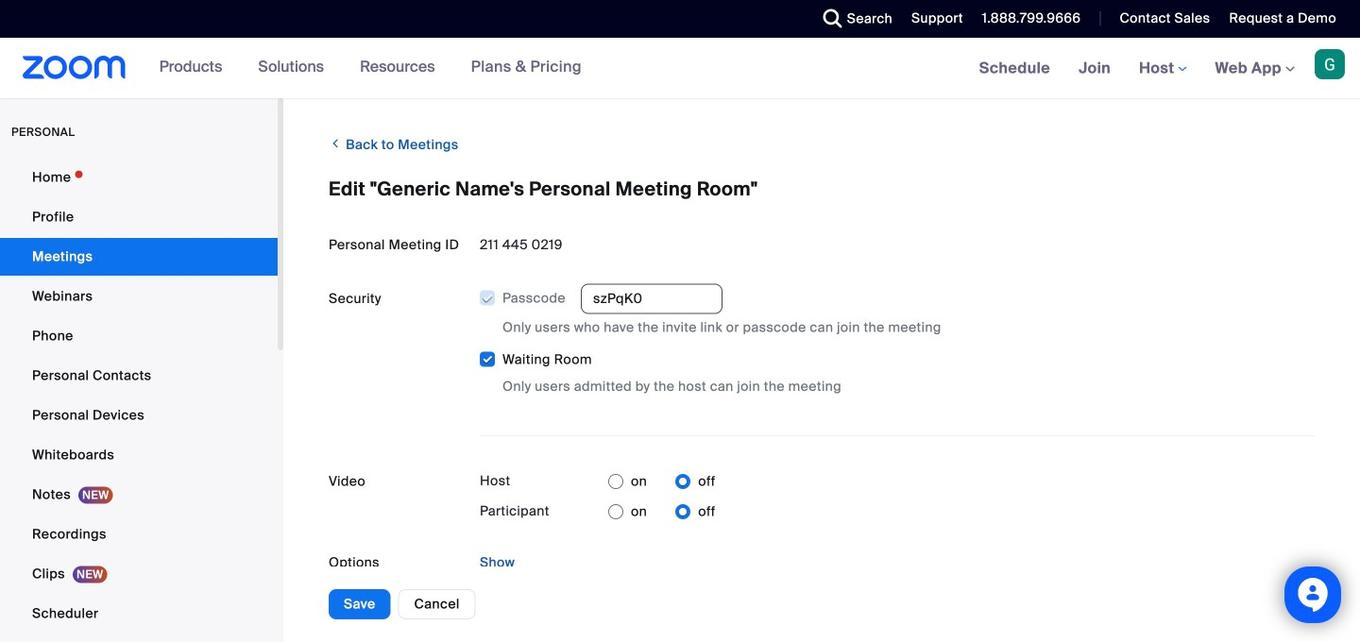 Task type: vqa. For each thing, say whether or not it's contained in the screenshot.
Share button
no



Task type: describe. For each thing, give the bounding box(es) containing it.
2 option group from the top
[[609, 497, 716, 528]]

zoom logo image
[[23, 56, 126, 79]]



Task type: locate. For each thing, give the bounding box(es) containing it.
1 option group from the top
[[609, 467, 716, 497]]

banner
[[0, 38, 1361, 100]]

None text field
[[581, 284, 723, 314]]

option group
[[609, 467, 716, 497], [609, 497, 716, 528]]

profile picture image
[[1315, 49, 1346, 79]]

product information navigation
[[145, 38, 596, 98]]

personal menu menu
[[0, 159, 278, 643]]

left image
[[329, 134, 342, 153]]

group
[[479, 284, 1315, 397]]

meetings navigation
[[966, 38, 1361, 100]]



